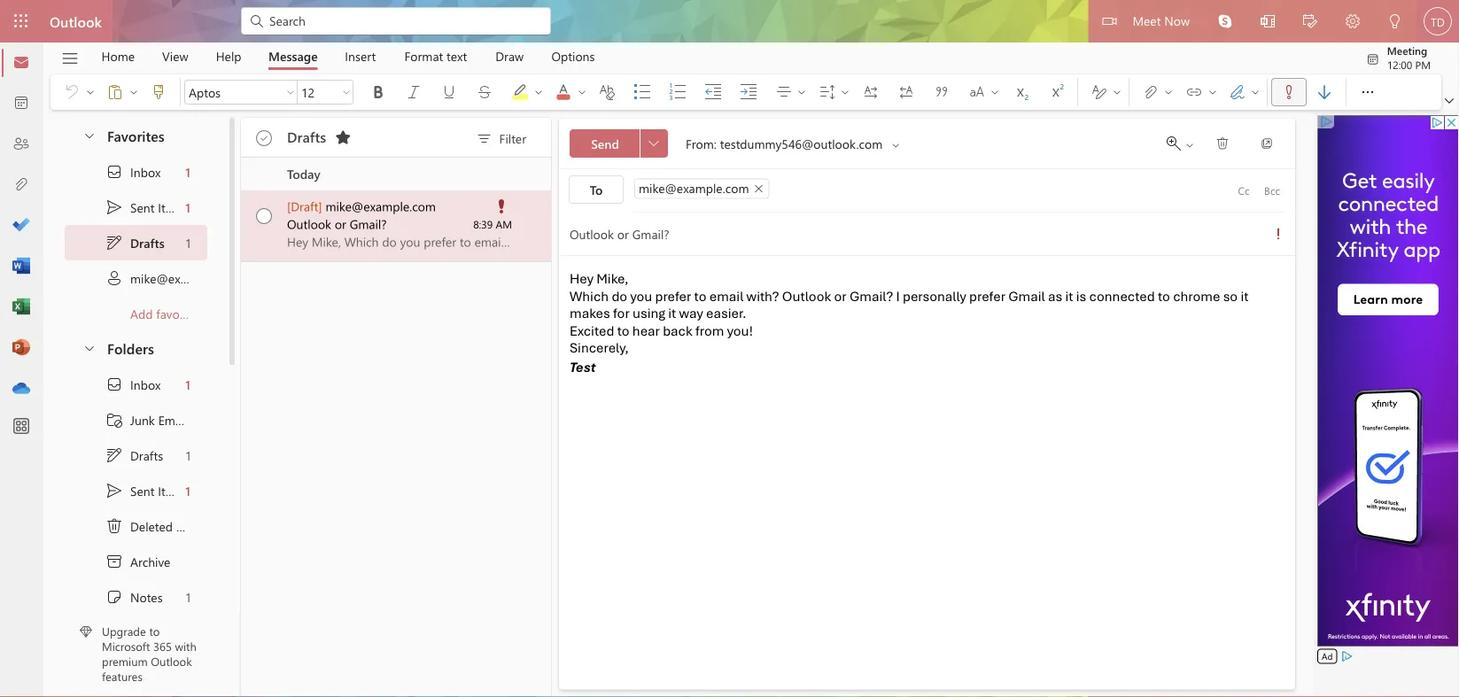 Task type: locate. For each thing, give the bounding box(es) containing it.
2 vertical spatial items
[[176, 518, 206, 535]]

view
[[162, 48, 188, 64]]

so
[[1223, 288, 1238, 305]]

 right 
[[990, 87, 1000, 97]]

decrease indent image
[[704, 83, 740, 101]]

Select all messages checkbox
[[252, 126, 276, 151]]

drafts
[[287, 127, 326, 146], [130, 235, 165, 251], [130, 447, 163, 464]]

tab list containing home
[[88, 43, 609, 70]]

send button
[[570, 129, 641, 158]]

1 vertical spatial 
[[105, 482, 123, 500]]


[[85, 87, 96, 97], [128, 87, 139, 97], [285, 87, 296, 97], [341, 87, 352, 97], [533, 87, 544, 97], [577, 87, 588, 97], [797, 87, 807, 97], [840, 87, 851, 97], [990, 87, 1000, 97], [1112, 87, 1123, 97], [1164, 87, 1174, 97], [1208, 87, 1218, 97], [1250, 87, 1261, 97], [82, 128, 97, 142], [891, 140, 901, 151], [1185, 140, 1195, 151], [82, 341, 97, 355]]

 sent items 1 for 2nd  tree item from the bottom of the application containing outlook
[[105, 198, 191, 216]]

gmail? down "[draft] mike@example.com"
[[350, 216, 387, 232]]


[[105, 553, 123, 571]]

items up  deleted items
[[158, 483, 188, 499]]

 tree item up deleted
[[65, 473, 207, 509]]

td image
[[1424, 7, 1452, 35]]

insert
[[345, 48, 376, 64]]

1 sent from the top
[[130, 199, 155, 216]]

1 vertical spatial 
[[256, 208, 272, 224]]

1 horizontal spatial 
[[1445, 97, 1454, 105]]

to right upgrade
[[149, 624, 160, 639]]

tab list inside application
[[88, 43, 609, 70]]

2  tree item from the top
[[65, 473, 207, 509]]

 drafts down  tree item
[[105, 447, 163, 464]]

outlook right with?
[[782, 288, 831, 305]]

 button
[[1249, 129, 1285, 158]]

it left way
[[668, 305, 676, 322]]

pm
[[1416, 57, 1431, 71]]

 button
[[432, 78, 467, 106]]

inbox for 
[[130, 164, 161, 180]]

 right 
[[1185, 140, 1195, 151]]

1 vertical spatial mike@example.com
[[326, 198, 436, 214]]

2  from the top
[[105, 482, 123, 500]]


[[256, 130, 272, 146], [256, 208, 272, 224]]


[[493, 198, 510, 215]]

mail image
[[12, 54, 30, 72]]

mike@example.com inside  mike@example.com
[[130, 270, 241, 286]]

1 vertical spatial  tree item
[[65, 367, 207, 402]]

 up the 
[[105, 376, 123, 393]]

 up 
[[105, 198, 123, 216]]

 left folders
[[82, 341, 97, 355]]

to
[[694, 288, 707, 305], [1158, 288, 1170, 305], [617, 322, 630, 339], [149, 624, 160, 639]]

favorites tree
[[65, 112, 241, 331]]

 sent items 1 up  tree item
[[105, 198, 191, 216]]

0 vertical spatial mike@example.com
[[639, 179, 749, 196]]

 button right 'font size' text box
[[339, 80, 354, 105]]

 down  button
[[891, 140, 901, 151]]

2  tree item from the top
[[65, 367, 207, 402]]

drafts left ''
[[287, 127, 326, 146]]

1  inbox from the top
[[105, 163, 161, 181]]

0 vertical spatial  drafts
[[105, 234, 165, 252]]

 button right the 
[[127, 78, 141, 106]]

 up  tree item
[[105, 482, 123, 500]]

gmail? inside hey mike, which do you prefer to email with? outlook or gmail? i personally prefer gmail as it is connected to chrome so it makes for using it way easier. excited to hear back from you! sincerely, test
[[850, 288, 893, 305]]

12:00
[[1387, 57, 1413, 71]]

2  from the top
[[105, 447, 123, 464]]

send
[[591, 135, 619, 152]]

to left email at top
[[694, 288, 707, 305]]

1 vertical spatial  sent items 1
[[105, 482, 191, 500]]

with?
[[747, 288, 779, 305]]

 drafts for 2nd the  tree item from the bottom
[[105, 234, 165, 252]]

tree containing 
[[65, 367, 207, 697]]

0 vertical spatial or
[[335, 216, 346, 232]]


[[1316, 83, 1334, 101]]

 button inside basic text group
[[532, 78, 546, 106]]


[[1389, 14, 1403, 28]]

0 vertical spatial  button
[[1442, 92, 1458, 110]]

 inside favorites tree
[[105, 234, 123, 252]]

filter
[[499, 130, 526, 146]]

0 horizontal spatial mike@example.com
[[130, 270, 241, 286]]

mike@example.com for [draft]
[[326, 198, 436, 214]]

0 horizontal spatial prefer
[[655, 288, 692, 305]]

2  sent items 1 from the top
[[105, 482, 191, 500]]

upgrade to microsoft 365 with premium outlook features
[[102, 624, 197, 684]]

2  drafts from the top
[[105, 447, 163, 464]]

 left font color icon
[[533, 87, 544, 97]]

mike@example.com button
[[634, 179, 770, 199]]

outlook right premium
[[151, 654, 192, 669]]

inbox inside tree
[[130, 376, 161, 393]]

items right deleted
[[176, 518, 206, 535]]

 left from:
[[649, 138, 659, 149]]


[[1260, 136, 1274, 151]]

0 vertical spatial 
[[105, 198, 123, 216]]

 button
[[1350, 74, 1386, 110]]


[[1261, 14, 1275, 28]]

onedrive image
[[12, 380, 30, 398]]

 tree item up junk
[[65, 367, 207, 402]]

0 vertical spatial  sent items 1
[[105, 198, 191, 216]]

 button
[[1272, 78, 1307, 106]]

 for 
[[105, 376, 123, 393]]

 button down td image
[[1442, 92, 1458, 110]]

1 horizontal spatial it
[[1066, 288, 1073, 305]]

 tree item down favorites
[[65, 154, 207, 190]]

 button left folders
[[74, 331, 104, 364]]

set your advertising preferences image
[[1340, 650, 1354, 664]]

 button left favorites
[[74, 119, 104, 152]]

 sent items 1 inside tree
[[105, 482, 191, 500]]

premium features image
[[80, 626, 92, 638]]

 tree item
[[65, 190, 207, 225], [65, 473, 207, 509]]

 sent items 1 inside favorites tree
[[105, 198, 191, 216]]

 inside 'select a message' 'option'
[[256, 208, 272, 224]]

tags group
[[1272, 74, 1343, 106]]

 tree item
[[65, 509, 207, 544]]

 button down draw button
[[502, 74, 547, 110]]

ad
[[1322, 650, 1333, 662]]

sent inside tree
[[130, 483, 155, 499]]

application containing outlook
[[0, 0, 1459, 697]]

1 horizontal spatial  button
[[127, 78, 141, 106]]

1 vertical spatial  drafts
[[105, 447, 163, 464]]

0 vertical spatial  tree item
[[65, 154, 207, 190]]

 right 'font size' text box
[[341, 87, 352, 97]]

 inside favorites tree item
[[82, 128, 97, 142]]

1 vertical spatial 
[[105, 447, 123, 464]]

options button
[[538, 43, 608, 70]]

Add a subject text field
[[559, 220, 1257, 248]]

inbox up  junk email
[[130, 376, 161, 393]]

1 vertical spatial  inbox
[[105, 376, 161, 393]]

to left chrome
[[1158, 288, 1170, 305]]

email
[[710, 288, 744, 305]]

mike@example.com inside button
[[639, 179, 749, 196]]

[draft]
[[287, 198, 322, 214]]

1  from the top
[[105, 234, 123, 252]]

7 1 from the top
[[186, 589, 191, 605]]

mike@example.com for 
[[130, 270, 241, 286]]

tab list
[[88, 43, 609, 70]]

inbox down favorites tree item
[[130, 164, 161, 180]]

connected
[[1090, 288, 1155, 305]]

 tree item down junk
[[65, 438, 207, 473]]

it left is
[[1066, 288, 1073, 305]]

 inbox for 
[[105, 376, 161, 393]]

 left  button
[[577, 87, 588, 97]]


[[598, 83, 616, 101]]

 inbox inside favorites tree
[[105, 163, 161, 181]]

1 vertical spatial inbox
[[130, 376, 161, 393]]

is
[[1076, 288, 1087, 305]]

 button
[[1205, 129, 1241, 158]]

 right ""
[[1112, 87, 1123, 97]]

text highlight color image
[[511, 83, 547, 101]]

 tree item up 
[[65, 225, 207, 261]]

1 inside  'tree item'
[[186, 589, 191, 605]]

1 vertical spatial  tree item
[[65, 473, 207, 509]]

tree
[[65, 367, 207, 697]]

1 vertical spatial  tree item
[[65, 438, 207, 473]]

gmail? inside message list list box
[[350, 216, 387, 232]]

1 vertical spatial items
[[158, 483, 188, 499]]

1 vertical spatial  button
[[640, 129, 668, 158]]

0 vertical spatial 
[[105, 163, 123, 181]]

1 inbox from the top
[[130, 164, 161, 180]]

message list section
[[241, 113, 551, 697]]

1 prefer from the left
[[655, 288, 692, 305]]

 inside tree item
[[105, 518, 123, 535]]

 up 
[[105, 234, 123, 252]]

favorites tree item
[[65, 119, 207, 154]]

2 sent from the top
[[130, 483, 155, 499]]

 for the left  popup button
[[649, 138, 659, 149]]

 right the 
[[128, 87, 139, 97]]

drafts down  junk email
[[130, 447, 163, 464]]

folders tree item
[[65, 331, 207, 367]]

outlook down [draft]
[[287, 216, 331, 232]]

 inside tree
[[105, 482, 123, 500]]

 button left the 
[[83, 78, 97, 106]]

0 horizontal spatial 
[[649, 138, 659, 149]]

0 vertical spatial 
[[1216, 136, 1230, 151]]


[[257, 130, 272, 144]]

 tree item down favorites tree item
[[65, 190, 207, 225]]

 left  button
[[85, 87, 96, 97]]

 inside "button"
[[1216, 136, 1230, 151]]

 for 
[[105, 163, 123, 181]]

1  from the top
[[105, 163, 123, 181]]

drafts up  tree item
[[130, 235, 165, 251]]

3 1 from the top
[[186, 235, 191, 251]]

 up 
[[105, 518, 123, 535]]

 
[[1186, 83, 1218, 101]]

 sent items 1 for second  tree item
[[105, 482, 191, 500]]

 tree item
[[65, 261, 241, 296]]

 
[[819, 83, 851, 101]]

1 vertical spatial gmail?
[[850, 288, 893, 305]]

0 vertical spatial 
[[1445, 97, 1454, 105]]

0 vertical spatial  tree item
[[65, 190, 207, 225]]

mike@example.com up "favorite"
[[130, 270, 241, 286]]

application
[[0, 0, 1459, 697]]

 down favorites tree item
[[105, 163, 123, 181]]

it right so
[[1241, 288, 1249, 305]]

meeting
[[1387, 43, 1428, 57]]

 tree item
[[65, 580, 207, 615]]


[[248, 12, 266, 30]]


[[1229, 83, 1247, 101]]

 
[[1091, 83, 1123, 101]]

 drafts up  tree item
[[105, 234, 165, 252]]

inbox inside favorites tree
[[130, 164, 161, 180]]

powerpoint image
[[12, 339, 30, 357]]

 mike@example.com
[[105, 269, 241, 287]]

prefer right you
[[655, 288, 692, 305]]

1 horizontal spatial mike@example.com
[[326, 198, 436, 214]]

am
[[496, 217, 512, 231]]

 inbox up  tree item
[[105, 376, 161, 393]]

drafts 
[[287, 127, 352, 146]]

 button
[[1204, 0, 1247, 43]]

1 horizontal spatial or
[[834, 288, 847, 305]]

mike@example.com down from:
[[639, 179, 749, 196]]

 button down  button
[[54, 74, 97, 110]]

 inbox inside tree
[[105, 376, 161, 393]]

sent down favorites tree item
[[130, 199, 155, 216]]

 inside  
[[1208, 87, 1218, 97]]

 tree item
[[65, 154, 207, 190], [65, 367, 207, 402]]

sent inside favorites tree
[[130, 199, 155, 216]]


[[105, 234, 123, 252], [105, 447, 123, 464]]

numbering image
[[669, 83, 704, 101]]

 
[[1229, 83, 1261, 101]]

or down "[draft] mike@example.com"
[[335, 216, 346, 232]]

1 vertical spatial 
[[105, 518, 123, 535]]

0 horizontal spatial or
[[335, 216, 346, 232]]

 button
[[329, 123, 357, 152]]


[[405, 83, 423, 101]]

2 horizontal spatial it
[[1241, 288, 1249, 305]]

outlook up 
[[50, 12, 102, 31]]

0 horizontal spatial it
[[668, 305, 676, 322]]

 button
[[54, 74, 97, 110], [127, 78, 141, 106], [575, 78, 589, 106]]

 drafts inside favorites tree
[[105, 234, 165, 252]]

 right the 
[[1164, 87, 1174, 97]]

prefer left the gmail
[[969, 288, 1006, 305]]

 inside  
[[797, 87, 807, 97]]

 drafts
[[105, 234, 165, 252], [105, 447, 163, 464]]

0 horizontal spatial 
[[105, 518, 123, 535]]

1  tree item from the top
[[65, 154, 207, 190]]

drafts inside drafts 
[[287, 127, 326, 146]]

2 1 from the top
[[186, 199, 191, 216]]

0 vertical spatial items
[[158, 199, 188, 216]]

4 1 from the top
[[186, 376, 191, 393]]

0 vertical spatial  inbox
[[105, 163, 161, 181]]

sent
[[130, 199, 155, 216], [130, 483, 155, 499]]

way
[[679, 305, 703, 322]]

 right  
[[1216, 136, 1230, 151]]

meet
[[1133, 12, 1161, 28]]

2 inbox from the top
[[130, 376, 161, 393]]

1 for 2nd the  tree item from the bottom
[[186, 235, 191, 251]]

gmail? left i
[[850, 288, 893, 305]]

5 1 from the top
[[186, 447, 191, 464]]

sincerely,
[[570, 339, 629, 357]]

1 vertical spatial or
[[834, 288, 847, 305]]

0 vertical spatial 
[[105, 234, 123, 252]]

1  sent items 1 from the top
[[105, 198, 191, 216]]

home
[[101, 48, 135, 64]]

 inside  
[[128, 87, 139, 97]]

prefer
[[655, 288, 692, 305], [969, 288, 1006, 305]]

[draft] mike@example.com
[[287, 198, 436, 214]]

mike@example.com down today heading
[[326, 198, 436, 214]]

1  drafts from the top
[[105, 234, 165, 252]]

2  from the top
[[105, 376, 123, 393]]


[[1186, 83, 1203, 101]]

mike@example.com
[[639, 179, 749, 196], [326, 198, 436, 214], [130, 270, 241, 286]]

 down td image
[[1445, 97, 1454, 105]]

 sent items 1 up deleted
[[105, 482, 191, 500]]

favorite
[[156, 305, 198, 322]]

1  from the top
[[256, 130, 272, 146]]

 right ''
[[1250, 87, 1261, 97]]

message button
[[255, 43, 331, 70]]

 drafts inside tree
[[105, 447, 163, 464]]

bullets image
[[634, 83, 669, 101]]

 left [draft]
[[256, 208, 272, 224]]

1 vertical spatial sent
[[130, 483, 155, 499]]

outlook
[[50, 12, 102, 31], [287, 216, 331, 232], [782, 288, 831, 305], [151, 654, 192, 669]]

 down the 
[[105, 447, 123, 464]]

 down font text box
[[256, 130, 272, 146]]

0 vertical spatial inbox
[[130, 164, 161, 180]]

 button
[[1332, 0, 1374, 45]]

to inside upgrade to microsoft 365 with premium outlook features
[[149, 624, 160, 639]]

0 vertical spatial sent
[[130, 199, 155, 216]]

0 vertical spatial 
[[256, 130, 272, 146]]

1 horizontal spatial gmail?
[[850, 288, 893, 305]]

2 horizontal spatial  button
[[575, 78, 589, 106]]

2 horizontal spatial mike@example.com
[[639, 179, 749, 196]]

mike@example.com inside message list list box
[[326, 198, 436, 214]]

2 vertical spatial mike@example.com
[[130, 270, 241, 286]]

 button left the 
[[575, 78, 589, 106]]

 inside  
[[1185, 140, 1195, 151]]

 inside favorites tree
[[105, 163, 123, 181]]


[[1216, 136, 1230, 151], [105, 518, 123, 535]]

 right 
[[1208, 87, 1218, 97]]

1 vertical spatial drafts
[[130, 235, 165, 251]]

as
[[1048, 288, 1063, 305]]

1 1 from the top
[[186, 164, 191, 180]]

outlook inside banner
[[50, 12, 102, 31]]

 tree item
[[65, 402, 207, 438]]

2  from the top
[[256, 208, 272, 224]]

1  tree item from the top
[[65, 225, 207, 261]]

1  from the top
[[105, 198, 123, 216]]

 inside tree
[[105, 376, 123, 393]]

sent up  tree item
[[130, 483, 155, 499]]

1
[[186, 164, 191, 180], [186, 199, 191, 216], [186, 235, 191, 251], [186, 376, 191, 393], [186, 447, 191, 464], [186, 483, 191, 499], [186, 589, 191, 605]]

 right 
[[840, 87, 851, 97]]

drafts inside favorites tree
[[130, 235, 165, 251]]

 
[[1167, 136, 1195, 151]]

1 horizontal spatial 
[[1216, 136, 1230, 151]]

items up  mike@example.com
[[158, 199, 188, 216]]

insert button
[[332, 43, 389, 70]]

 button inside the clipboard 'group'
[[127, 78, 141, 106]]

 button left font color icon
[[532, 78, 546, 106]]

left-rail-appbar navigation
[[4, 43, 39, 409]]

 inside tree
[[105, 447, 123, 464]]

 button left from:
[[640, 129, 668, 158]]

test
[[570, 359, 596, 376]]

0 vertical spatial  tree item
[[65, 225, 207, 261]]

 button down message 'button'
[[284, 80, 298, 105]]

or left i
[[834, 288, 847, 305]]

1 horizontal spatial prefer
[[969, 288, 1006, 305]]

calendar image
[[12, 95, 30, 113]]

 right  on the right top
[[797, 87, 807, 97]]


[[105, 163, 123, 181], [105, 376, 123, 393]]

more apps image
[[12, 418, 30, 436]]

0 vertical spatial drafts
[[287, 127, 326, 146]]

 tree item for 
[[65, 367, 207, 402]]

 button inside favorites tree item
[[74, 119, 104, 152]]

 left favorites
[[82, 128, 97, 142]]

 tree item
[[65, 225, 207, 261], [65, 438, 207, 473]]

or
[[335, 216, 346, 232], [834, 288, 847, 305]]

0 horizontal spatial gmail?
[[350, 216, 387, 232]]

home button
[[88, 43, 148, 70]]

0 vertical spatial gmail?
[[350, 216, 387, 232]]


[[898, 83, 915, 101]]

 archive
[[105, 553, 171, 571]]

1 vertical spatial 
[[105, 376, 123, 393]]

add favorite
[[130, 305, 198, 322]]

8:39
[[473, 217, 493, 231]]

 button right 
[[1206, 78, 1220, 106]]

folders
[[107, 338, 154, 357]]

1 vertical spatial 
[[649, 138, 659, 149]]

2 vertical spatial drafts
[[130, 447, 163, 464]]

Message body, press Alt+F10 to exit text field
[[570, 270, 1285, 517]]

2  inbox from the top
[[105, 376, 161, 393]]

 inbox down favorites tree item
[[105, 163, 161, 181]]



Task type: describe. For each thing, give the bounding box(es) containing it.
 inside select all messages checkbox
[[256, 130, 272, 146]]


[[1218, 14, 1233, 28]]


[[1167, 136, 1181, 151]]

8:39 am
[[473, 217, 512, 231]]

microsoft
[[102, 639, 150, 654]]

to button
[[569, 175, 624, 204]]

items inside favorites tree
[[158, 199, 188, 216]]

1 for 's  tree item
[[186, 164, 191, 180]]

 button inside include group
[[1206, 78, 1220, 106]]

outlook inside message list list box
[[287, 216, 331, 232]]

view button
[[149, 43, 202, 70]]

 inside  
[[990, 87, 1000, 97]]

email
[[158, 412, 188, 428]]

 button
[[1247, 0, 1289, 45]]

from:
[[686, 135, 717, 152]]

outlook inside hey mike, which do you prefer to email with? outlook or gmail? i personally prefer gmail as it is connected to chrome so it makes for using it way easier. excited to hear back from you! sincerely, test
[[782, 288, 831, 305]]

subscript image
[[1012, 83, 1047, 101]]

which
[[570, 288, 609, 305]]

upgrade
[[102, 624, 146, 639]]

font color image
[[555, 83, 590, 101]]

 inside  
[[1112, 87, 1123, 97]]

Font size text field
[[298, 82, 339, 103]]

increase indent image
[[740, 83, 775, 101]]

 search field
[[241, 0, 551, 40]]

outlook or gmail?
[[287, 216, 387, 232]]

to do image
[[12, 217, 30, 235]]

0 horizontal spatial  button
[[54, 74, 97, 110]]

 
[[106, 83, 139, 101]]

superscript image
[[1047, 83, 1083, 101]]


[[370, 83, 387, 101]]

 notes
[[105, 588, 163, 606]]

bcc
[[1265, 183, 1280, 198]]

 button
[[1374, 0, 1417, 45]]

1 for  'tree item'
[[186, 589, 191, 605]]

365
[[153, 639, 172, 654]]

 button
[[361, 78, 396, 106]]

1 for 1st the  tree item from the bottom
[[186, 447, 191, 464]]

 button
[[889, 78, 924, 106]]

hey mike, which do you prefer to email with? outlook or gmail? i personally prefer gmail as it is connected to chrome so it makes for using it way easier. excited to hear back from you! sincerely, test
[[570, 270, 1249, 376]]

excited
[[570, 322, 614, 339]]


[[1346, 14, 1360, 28]]


[[1272, 228, 1285, 240]]

 button
[[52, 43, 88, 74]]

 left 'font size' text box
[[285, 87, 296, 97]]

help button
[[203, 43, 255, 70]]

 button
[[924, 78, 960, 106]]

 button
[[467, 78, 502, 106]]

1 for  tree item related to 
[[186, 376, 191, 393]]

add favorite tree item
[[65, 296, 207, 331]]

items inside  deleted items
[[176, 518, 206, 535]]

 for  deleted items
[[105, 518, 123, 535]]

testdummy546@outlook.com
[[720, 135, 883, 152]]

options
[[552, 48, 595, 64]]

 
[[1142, 83, 1174, 101]]

 button down options button
[[546, 74, 590, 110]]

gmail
[[1009, 288, 1045, 305]]

 button
[[97, 78, 127, 106]]

 inside the  
[[1164, 87, 1174, 97]]

 drafts for 1st the  tree item from the bottom
[[105, 447, 163, 464]]

from: testdummy546@outlook.com 
[[686, 135, 901, 152]]

today
[[287, 165, 320, 182]]

features
[[102, 669, 143, 684]]

 for 
[[1216, 136, 1230, 151]]

basic text group
[[184, 74, 1083, 110]]

 inside folders tree item
[[82, 341, 97, 355]]

 inside the  
[[840, 87, 851, 97]]


[[105, 269, 123, 287]]

notes
[[130, 589, 163, 605]]

2 prefer from the left
[[969, 288, 1006, 305]]

to left hear
[[617, 322, 630, 339]]

To text field
[[633, 179, 1230, 202]]

you
[[630, 288, 652, 305]]

or inside hey mike, which do you prefer to email with? outlook or gmail? i personally prefer gmail as it is connected to chrome so it makes for using it way easier. excited to hear back from you! sincerely, test
[[834, 288, 847, 305]]

draw
[[496, 48, 524, 64]]

outlook banner
[[0, 0, 1459, 45]]

Select a message checkbox
[[245, 191, 287, 229]]

back
[[663, 322, 693, 339]]


[[61, 49, 79, 68]]

 button inside folders tree item
[[74, 331, 104, 364]]

cc
[[1238, 183, 1250, 198]]


[[819, 83, 837, 101]]

 button
[[1177, 78, 1206, 106]]


[[1304, 14, 1318, 28]]

6 1 from the top
[[186, 483, 191, 499]]

 tree item
[[65, 544, 207, 580]]

 inside  
[[1250, 87, 1261, 97]]

 button
[[1307, 78, 1343, 106]]

favorites
[[107, 126, 164, 145]]

Search field
[[268, 11, 541, 29]]

 inside "from: testdummy546@outlook.com "
[[891, 140, 901, 151]]

drafts heading
[[287, 118, 357, 157]]


[[969, 83, 986, 101]]

 junk email
[[105, 411, 188, 429]]

today heading
[[241, 158, 551, 191]]

meet now
[[1133, 12, 1190, 28]]

 
[[969, 83, 1000, 101]]

 inbox for 
[[105, 163, 161, 181]]

 tree item for 
[[65, 154, 207, 190]]

premium
[[102, 654, 148, 669]]

cc button
[[1230, 176, 1258, 205]]

1  tree item from the top
[[65, 190, 207, 225]]

 for right  popup button
[[1445, 97, 1454, 105]]

help
[[216, 48, 241, 64]]

Font text field
[[185, 82, 283, 103]]


[[476, 83, 494, 101]]

people image
[[12, 136, 30, 153]]

clipboard group
[[54, 74, 176, 110]]

inbox for 
[[130, 376, 161, 393]]

archive
[[130, 554, 171, 570]]


[[475, 130, 493, 148]]

outlook inside upgrade to microsoft 365 with premium outlook features
[[151, 654, 192, 669]]

 meeting 12:00 pm
[[1366, 43, 1431, 71]]

or inside message list list box
[[335, 216, 346, 232]]

 button
[[396, 78, 432, 106]]

personally
[[903, 288, 967, 305]]

excel image
[[12, 299, 30, 316]]

word image
[[12, 258, 30, 276]]

do
[[612, 288, 628, 305]]

drafts inside tree
[[130, 447, 163, 464]]

2  tree item from the top
[[65, 438, 207, 473]]

text
[[447, 48, 467, 64]]

1 horizontal spatial  button
[[1442, 92, 1458, 110]]

now
[[1165, 12, 1190, 28]]


[[150, 83, 167, 101]]

 button inside basic text group
[[575, 78, 589, 106]]

format text
[[404, 48, 467, 64]]


[[106, 83, 124, 101]]


[[1359, 83, 1377, 101]]


[[1280, 83, 1298, 101]]

include group
[[1133, 74, 1264, 110]]

message list list box
[[241, 158, 551, 697]]

 inside favorites tree
[[105, 198, 123, 216]]

 button inside popup button
[[83, 78, 97, 106]]

files image
[[12, 176, 30, 194]]

 
[[775, 83, 807, 101]]

hear
[[633, 322, 660, 339]]

0 horizontal spatial  button
[[640, 129, 668, 158]]

 button
[[589, 78, 625, 106]]

 deleted items
[[105, 518, 206, 535]]



Task type: vqa. For each thing, say whether or not it's contained in the screenshot.
mike@example.com for 
yes



